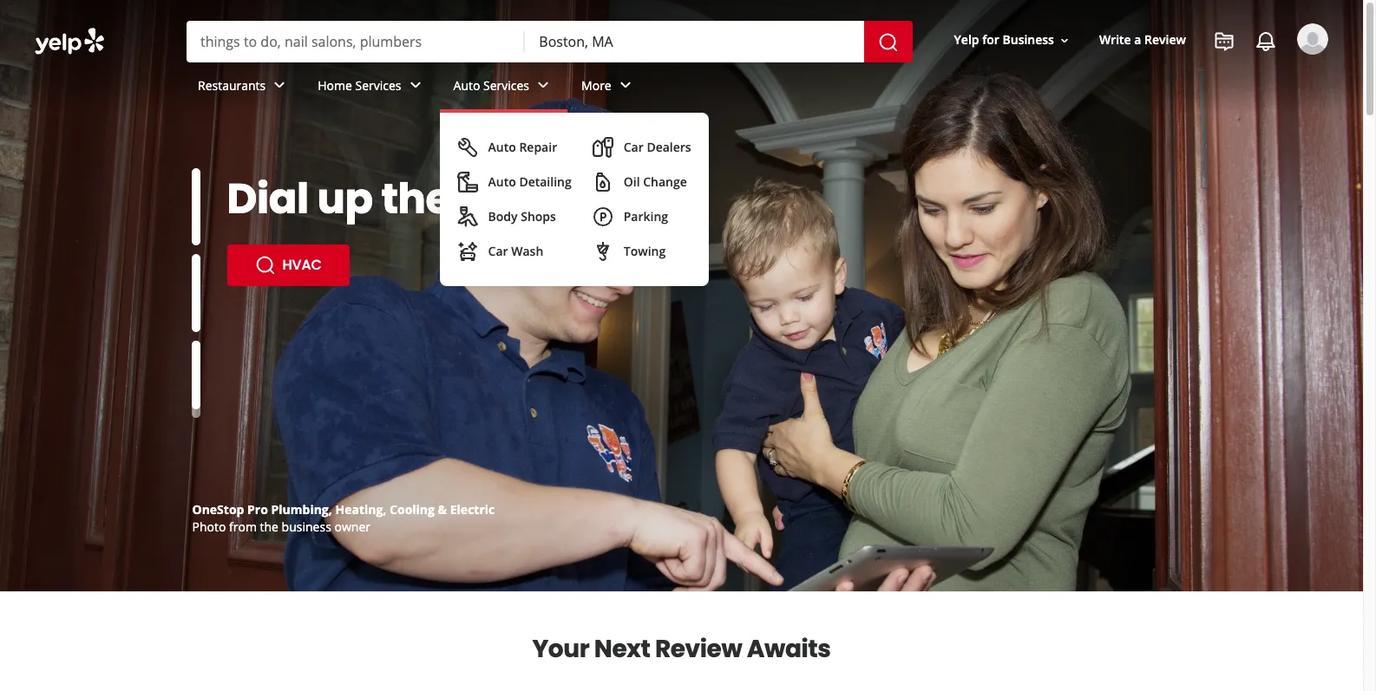 Task type: describe. For each thing, give the bounding box(es) containing it.
explore banner section banner
[[0, 0, 1364, 592]]

change
[[643, 174, 687, 190]]

body shops
[[488, 208, 556, 225]]

user actions element
[[940, 22, 1353, 128]]

none field find
[[200, 32, 511, 51]]

Near text field
[[539, 32, 850, 51]]

heating,
[[335, 502, 387, 518]]

auto for auto repair
[[488, 139, 516, 155]]

owner
[[335, 519, 371, 536]]

services for auto services
[[483, 77, 529, 93]]

24 chevron down v2 image
[[405, 75, 426, 96]]

auto for auto detailing
[[488, 174, 516, 190]]

review for next
[[655, 633, 742, 667]]

parking
[[624, 208, 668, 225]]

towing
[[624, 243, 666, 260]]

car for car dealers
[[624, 139, 644, 155]]

car wash link
[[450, 234, 579, 269]]

24 car wash v2 image
[[457, 241, 478, 262]]

24 oil change v2 image
[[593, 172, 613, 193]]

write a review
[[1100, 32, 1186, 48]]

hvac link
[[227, 245, 349, 286]]

auto services link
[[440, 62, 568, 113]]

auto detailing link
[[450, 165, 579, 200]]

24 body shop v2 image
[[457, 207, 478, 227]]

auto repair link
[[450, 130, 579, 165]]

oil change
[[624, 174, 687, 190]]

24 chevron down v2 image for restaurants
[[269, 75, 290, 96]]

onestop
[[192, 502, 244, 518]]

brad k. image
[[1298, 23, 1329, 55]]

auto for auto services
[[454, 77, 480, 93]]

from
[[229, 519, 257, 536]]

body shops link
[[450, 200, 579, 234]]

next
[[594, 633, 650, 667]]

the inside onestop pro plumbing, heating, cooling & electric photo from the business owner
[[260, 519, 279, 536]]

24 towing v2 image
[[593, 241, 613, 262]]

oil change link
[[586, 165, 698, 200]]

car dealers link
[[586, 130, 698, 165]]

for
[[983, 32, 1000, 48]]

onestop pro plumbing, heating, cooling & electric link
[[192, 502, 495, 518]]

hvac
[[283, 255, 322, 275]]

pro
[[247, 502, 268, 518]]

comfort
[[459, 170, 629, 228]]

onestop pro plumbing, heating, cooling & electric photo from the business owner
[[192, 502, 495, 536]]

detailing
[[519, 174, 572, 190]]

dealers
[[647, 139, 691, 155]]

24 search v2 image
[[255, 255, 276, 276]]

your next review awaits
[[532, 633, 831, 667]]

16 chevron down v2 image
[[1058, 34, 1072, 47]]

oil
[[624, 174, 640, 190]]

0 vertical spatial the
[[381, 170, 451, 228]]

body
[[488, 208, 518, 225]]

business
[[282, 519, 331, 536]]

services for home services
[[355, 77, 401, 93]]

repair
[[519, 139, 557, 155]]

awaits
[[747, 633, 831, 667]]

auto detailing
[[488, 174, 572, 190]]

yelp
[[954, 32, 980, 48]]

dial up the comfort
[[227, 170, 629, 228]]



Task type: locate. For each thing, give the bounding box(es) containing it.
write a review link
[[1093, 25, 1193, 56]]

car right 24 car dealer v2 icon
[[624, 139, 644, 155]]

1 vertical spatial car
[[488, 243, 508, 260]]

1 horizontal spatial review
[[1145, 32, 1186, 48]]

1 horizontal spatial the
[[381, 170, 451, 228]]

24 chevron down v2 image
[[269, 75, 290, 96], [533, 75, 554, 96], [615, 75, 636, 96]]

2 none field from the left
[[539, 32, 850, 51]]

Find text field
[[200, 32, 511, 51]]

home
[[318, 77, 352, 93]]

1 vertical spatial review
[[655, 633, 742, 667]]

review for a
[[1145, 32, 1186, 48]]

towing link
[[586, 234, 698, 269]]

24 chevron down v2 image right auto services
[[533, 75, 554, 96]]

review right next
[[655, 633, 742, 667]]

none field near
[[539, 32, 850, 51]]

car wash
[[488, 243, 544, 260]]

3 24 chevron down v2 image from the left
[[615, 75, 636, 96]]

review inside user actions element
[[1145, 32, 1186, 48]]

0 horizontal spatial 24 chevron down v2 image
[[269, 75, 290, 96]]

yelp for business
[[954, 32, 1054, 48]]

3 select slide image from the top
[[191, 333, 200, 411]]

car
[[624, 139, 644, 155], [488, 243, 508, 260]]

2 vertical spatial auto
[[488, 174, 516, 190]]

2 horizontal spatial 24 chevron down v2 image
[[615, 75, 636, 96]]

24 chevron down v2 image inside restaurants "link"
[[269, 75, 290, 96]]

0 horizontal spatial services
[[355, 77, 401, 93]]

the left 24 auto detailing v2 image
[[381, 170, 451, 228]]

auto
[[454, 77, 480, 93], [488, 139, 516, 155], [488, 174, 516, 190]]

0 vertical spatial car
[[624, 139, 644, 155]]

0 vertical spatial auto
[[454, 77, 480, 93]]

auto repair
[[488, 139, 557, 155]]

car inside the car wash link
[[488, 243, 508, 260]]

1 services from the left
[[355, 77, 401, 93]]

more link
[[568, 62, 650, 113]]

car for car wash
[[488, 243, 508, 260]]

auto right 24 auto repair v2 image
[[488, 139, 516, 155]]

1 vertical spatial auto
[[488, 139, 516, 155]]

parking link
[[586, 200, 698, 234]]

search image
[[878, 32, 899, 53]]

1 horizontal spatial none field
[[539, 32, 850, 51]]

1 horizontal spatial services
[[483, 77, 529, 93]]

24 auto detailing v2 image
[[457, 172, 478, 193]]

1 horizontal spatial 24 chevron down v2 image
[[533, 75, 554, 96]]

0 vertical spatial select slide image
[[191, 168, 200, 246]]

business
[[1003, 32, 1054, 48]]

more
[[582, 77, 612, 93]]

projects image
[[1214, 31, 1235, 52]]

review
[[1145, 32, 1186, 48], [655, 633, 742, 667]]

2 24 chevron down v2 image from the left
[[533, 75, 554, 96]]

24 chevron down v2 image for auto services
[[533, 75, 554, 96]]

0 horizontal spatial review
[[655, 633, 742, 667]]

the down pro
[[260, 519, 279, 536]]

up
[[317, 170, 373, 228]]

24 chevron down v2 image right more
[[615, 75, 636, 96]]

24 chevron down v2 image inside 'more' "link"
[[615, 75, 636, 96]]

yelp for business button
[[947, 25, 1079, 56]]

business categories element
[[184, 62, 1329, 286]]

select slide image
[[191, 168, 200, 246], [191, 255, 200, 332], [191, 333, 200, 411]]

24 parking v2 image
[[593, 207, 613, 227]]

electric
[[450, 502, 495, 518]]

wash
[[511, 243, 544, 260]]

None search field
[[0, 0, 1364, 286], [187, 21, 916, 62], [0, 0, 1364, 286], [187, 21, 916, 62]]

0 horizontal spatial the
[[260, 519, 279, 536]]

your
[[532, 633, 590, 667]]

services
[[355, 77, 401, 93], [483, 77, 529, 93]]

photo
[[192, 519, 226, 536]]

1 24 chevron down v2 image from the left
[[269, 75, 290, 96]]

1 select slide image from the top
[[191, 168, 200, 246]]

menu inside business categories element
[[440, 113, 709, 286]]

notifications image
[[1256, 31, 1277, 52]]

1 vertical spatial select slide image
[[191, 255, 200, 332]]

24 chevron down v2 image for more
[[615, 75, 636, 96]]

1 horizontal spatial car
[[624, 139, 644, 155]]

0 horizontal spatial none field
[[200, 32, 511, 51]]

services up the auto repair link
[[483, 77, 529, 93]]

&
[[438, 502, 447, 518]]

car left wash
[[488, 243, 508, 260]]

2 select slide image from the top
[[191, 255, 200, 332]]

shops
[[521, 208, 556, 225]]

1 vertical spatial the
[[260, 519, 279, 536]]

home services
[[318, 77, 401, 93]]

plumbing,
[[271, 502, 332, 518]]

menu
[[440, 113, 709, 286]]

auto right 24 chevron down v2 icon
[[454, 77, 480, 93]]

24 car dealer v2 image
[[593, 137, 613, 158]]

services left 24 chevron down v2 icon
[[355, 77, 401, 93]]

24 auto repair v2 image
[[457, 137, 478, 158]]

24 chevron down v2 image right restaurants
[[269, 75, 290, 96]]

24 chevron down v2 image inside auto services link
[[533, 75, 554, 96]]

the
[[381, 170, 451, 228], [260, 519, 279, 536]]

0 vertical spatial review
[[1145, 32, 1186, 48]]

restaurants
[[198, 77, 266, 93]]

auto services
[[454, 77, 529, 93]]

review right 'a'
[[1145, 32, 1186, 48]]

0 horizontal spatial car
[[488, 243, 508, 260]]

write
[[1100, 32, 1132, 48]]

2 vertical spatial select slide image
[[191, 333, 200, 411]]

cooling
[[390, 502, 435, 518]]

car dealers
[[624, 139, 691, 155]]

None field
[[200, 32, 511, 51], [539, 32, 850, 51]]

1 none field from the left
[[200, 32, 511, 51]]

dial
[[227, 170, 309, 228]]

a
[[1135, 32, 1142, 48]]

2 services from the left
[[483, 77, 529, 93]]

menu containing auto repair
[[440, 113, 709, 286]]

car inside car dealers link
[[624, 139, 644, 155]]

auto up body
[[488, 174, 516, 190]]

home services link
[[304, 62, 440, 113]]

restaurants link
[[184, 62, 304, 113]]



Task type: vqa. For each thing, say whether or not it's contained in the screenshot.
the right the
yes



